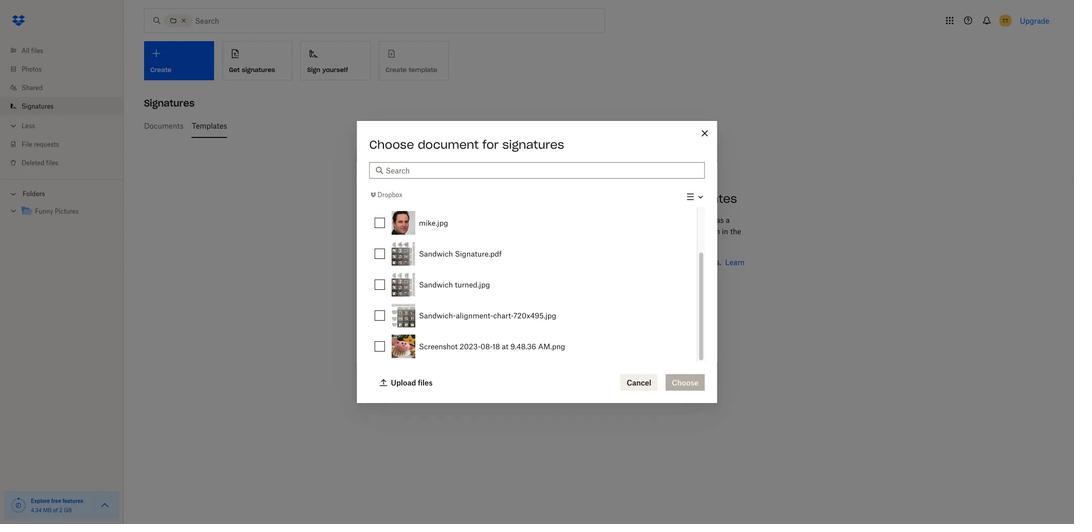 Task type: describe. For each thing, give the bounding box(es) containing it.
file
[[22, 140, 32, 148]]

2
[[59, 507, 62, 513]]

funny pictures
[[35, 207, 79, 215]]

at
[[502, 342, 508, 351]]

less
[[22, 122, 35, 129]]

format a document once, then save it as a template so you can get it signed again in the future.
[[587, 215, 742, 247]]

sandwich for sandwich turned.jpg
[[419, 280, 453, 289]]

screenshot
[[419, 342, 458, 351]]

chart-
[[493, 311, 513, 320]]

for
[[483, 137, 499, 152]]

18
[[492, 342, 500, 351]]

mb
[[43, 507, 52, 513]]

all
[[22, 47, 30, 54]]

choose document for signatures dialog
[[357, 121, 717, 403]]

row group inside the choose document for signatures dialog
[[369, 146, 697, 362]]

template
[[587, 227, 617, 236]]

tab list containing documents
[[144, 113, 1054, 138]]

sandwich-alignment-chart-720x495.jpg button
[[388, 300, 697, 331]]

files for all files
[[31, 47, 43, 54]]

2023-
[[460, 342, 481, 351]]

signatures inside signatures link
[[22, 102, 54, 110]]

quota usage element
[[10, 497, 27, 514]]

features
[[63, 498, 83, 504]]

Search text field
[[386, 165, 699, 176]]

save
[[693, 215, 708, 224]]

upload
[[391, 378, 416, 387]]

documents tab
[[144, 113, 184, 138]]

get signatures button
[[222, 41, 292, 80]]

get for get signatures
[[229, 66, 240, 74]]

all files
[[22, 47, 43, 54]]

screenshot 2023-08-18 at 9.48.36 am.png button
[[388, 331, 697, 362]]

choose document for signatures
[[369, 137, 564, 152]]

cancel button
[[621, 374, 658, 391]]

learn more link
[[587, 258, 745, 278]]

0 vertical spatial it
[[710, 215, 715, 224]]

4.34
[[31, 507, 42, 513]]

list containing all files
[[0, 35, 124, 179]]

turned.jpg
[[455, 280, 490, 289]]

in
[[722, 227, 729, 236]]

folders
[[23, 190, 45, 198]]

signatures link
[[8, 97, 124, 115]]

shared
[[22, 84, 43, 91]]

signatures inside dialog
[[503, 137, 564, 152]]

0 vertical spatial templates
[[678, 192, 737, 206]]

save
[[587, 192, 615, 206]]

1 vertical spatial dropbox
[[654, 258, 683, 266]]

free
[[51, 498, 61, 504]]

explore
[[31, 498, 50, 504]]

so
[[619, 227, 627, 236]]

explore free features 4.34 mb of 2 gb
[[31, 498, 83, 513]]

files for upload files
[[418, 378, 433, 387]]

sandwich-alignment-chart-720x495.jpg
[[419, 311, 556, 320]]

files for deleted files
[[46, 159, 58, 167]]

sandwich signature.pdf button
[[388, 239, 697, 269]]

as
[[717, 215, 724, 224]]

with for time
[[649, 192, 674, 206]]

with for templates
[[637, 258, 652, 266]]

signatures inside button
[[242, 66, 275, 74]]

720x495.jpg
[[513, 311, 556, 320]]

sandwich-
[[419, 311, 456, 320]]

1 a from the left
[[613, 215, 617, 224]]

upgrade link
[[1020, 16, 1050, 25]]

file requests
[[22, 140, 59, 148]]

sandwich turned.jpg button
[[388, 269, 697, 300]]

essentials.
[[685, 258, 721, 266]]

signatures list item
[[0, 97, 124, 115]]

photos
[[22, 65, 42, 73]]

folders button
[[0, 186, 124, 201]]

funny pictures link
[[21, 205, 115, 219]]

learn more
[[587, 258, 745, 278]]

9.48.36
[[510, 342, 536, 351]]

mike.jpg
[[419, 219, 448, 227]]

document inside format a document once, then save it as a template so you can get it signed again in the future.
[[619, 215, 654, 224]]

dropbox image
[[8, 10, 29, 31]]



Task type: locate. For each thing, give the bounding box(es) containing it.
1 vertical spatial files
[[46, 159, 58, 167]]

files right deleted
[[46, 159, 58, 167]]

with up once,
[[649, 192, 674, 206]]

None field
[[0, 0, 75, 11]]

files right upload
[[418, 378, 433, 387]]

1 horizontal spatial signatures
[[503, 137, 564, 152]]

0 vertical spatial get
[[229, 66, 240, 74]]

then
[[676, 215, 691, 224]]

1 vertical spatial get
[[587, 258, 599, 266]]

0 vertical spatial sandwich
[[419, 250, 453, 258]]

1 horizontal spatial get
[[587, 258, 599, 266]]

templates tab
[[192, 113, 227, 138]]

0 horizontal spatial get
[[229, 66, 240, 74]]

sandwich signature.pdf
[[419, 250, 502, 258]]

signatures
[[144, 97, 195, 109], [22, 102, 54, 110]]

get
[[657, 227, 668, 236]]

0 horizontal spatial files
[[31, 47, 43, 54]]

0 horizontal spatial dropbox
[[378, 191, 402, 199]]

1 vertical spatial templates
[[601, 258, 635, 266]]

list
[[0, 35, 124, 179]]

shared link
[[8, 78, 124, 97]]

0 horizontal spatial signatures
[[242, 66, 275, 74]]

a
[[613, 215, 617, 224], [726, 215, 730, 224]]

all files link
[[8, 41, 124, 60]]

pictures
[[55, 207, 79, 215]]

0 horizontal spatial document
[[418, 137, 479, 152]]

0 horizontal spatial it
[[670, 227, 675, 236]]

1 horizontal spatial signatures
[[144, 97, 195, 109]]

time
[[619, 192, 645, 206]]

templates
[[678, 192, 737, 206], [601, 258, 635, 266]]

signatures down shared
[[22, 102, 54, 110]]

photos link
[[8, 60, 124, 78]]

again
[[701, 227, 720, 236]]

0 horizontal spatial signatures
[[22, 102, 54, 110]]

more
[[587, 269, 604, 278]]

sandwich up sandwich-
[[419, 280, 453, 289]]

less image
[[8, 121, 19, 131]]

1 horizontal spatial a
[[726, 215, 730, 224]]

mike.jpg button
[[388, 208, 697, 239]]

gb
[[64, 507, 72, 513]]

of
[[53, 507, 58, 513]]

1 horizontal spatial dropbox
[[654, 258, 683, 266]]

1 horizontal spatial it
[[710, 215, 715, 224]]

files right all
[[31, 47, 43, 54]]

1 vertical spatial with
[[637, 258, 652, 266]]

0 vertical spatial files
[[31, 47, 43, 54]]

row group containing mike.jpg
[[369, 146, 697, 362]]

1 horizontal spatial files
[[46, 159, 58, 167]]

it
[[710, 215, 715, 224], [670, 227, 675, 236]]

sandwich down mike.jpg
[[419, 250, 453, 258]]

upload files
[[391, 378, 433, 387]]

signatures up documents
[[144, 97, 195, 109]]

1 vertical spatial it
[[670, 227, 675, 236]]

you
[[629, 227, 641, 236]]

dropbox link
[[369, 190, 402, 200]]

0 horizontal spatial templates
[[601, 258, 635, 266]]

can
[[643, 227, 655, 236]]

2 a from the left
[[726, 215, 730, 224]]

tab list
[[144, 113, 1054, 138]]

choose
[[369, 137, 414, 152]]

future.
[[587, 238, 609, 247]]

2 sandwich from the top
[[419, 280, 453, 289]]

get templates with dropbox essentials.
[[587, 258, 721, 266]]

document inside dialog
[[418, 137, 479, 152]]

0 horizontal spatial a
[[613, 215, 617, 224]]

deleted
[[22, 159, 44, 167]]

templates
[[192, 121, 227, 130]]

sandwich
[[419, 250, 453, 258], [419, 280, 453, 289]]

templates up save
[[678, 192, 737, 206]]

signature.pdf
[[455, 250, 502, 258]]

sandwich inside button
[[419, 280, 453, 289]]

row group
[[369, 146, 697, 362]]

1 horizontal spatial templates
[[678, 192, 737, 206]]

08-
[[481, 342, 492, 351]]

1 vertical spatial document
[[619, 215, 654, 224]]

sandwich for sandwich signature.pdf
[[419, 250, 453, 258]]

sandwich inside button
[[419, 250, 453, 258]]

sign yourself
[[307, 66, 348, 74]]

deleted files link
[[8, 153, 124, 172]]

am.png
[[538, 342, 565, 351]]

get
[[229, 66, 240, 74], [587, 258, 599, 266]]

0 vertical spatial with
[[649, 192, 674, 206]]

learn
[[725, 258, 745, 266]]

2 horizontal spatial files
[[418, 378, 433, 387]]

dropbox down the "choose"
[[378, 191, 402, 199]]

with
[[649, 192, 674, 206], [637, 258, 652, 266]]

get signatures
[[229, 66, 275, 74]]

sign yourself button
[[301, 41, 371, 80]]

deleted files
[[22, 159, 58, 167]]

it right get
[[670, 227, 675, 236]]

document up you
[[619, 215, 654, 224]]

a right format
[[613, 215, 617, 224]]

get for get templates with dropbox essentials.
[[587, 258, 599, 266]]

cancel
[[627, 378, 652, 387]]

document
[[418, 137, 479, 152], [619, 215, 654, 224]]

format
[[587, 215, 611, 224]]

upload files button
[[374, 374, 439, 391]]

requests
[[34, 140, 59, 148]]

sign
[[307, 66, 321, 74]]

2 vertical spatial files
[[418, 378, 433, 387]]

1 vertical spatial sandwich
[[419, 280, 453, 289]]

upgrade
[[1020, 16, 1050, 25]]

screenshot 2023-08-18 at 9.48.36 am.png
[[419, 342, 565, 351]]

1 vertical spatial signatures
[[503, 137, 564, 152]]

files inside button
[[418, 378, 433, 387]]

yourself
[[322, 66, 348, 74]]

a right as
[[726, 215, 730, 224]]

templates up more
[[601, 258, 635, 266]]

funny
[[35, 207, 53, 215]]

dropbox down format a document once, then save it as a template so you can get it signed again in the future.
[[654, 258, 683, 266]]

document left the for
[[418, 137, 479, 152]]

file requests link
[[8, 135, 124, 153]]

save time with templates
[[587, 192, 737, 206]]

0 vertical spatial document
[[418, 137, 479, 152]]

0 vertical spatial dropbox
[[378, 191, 402, 199]]

get inside button
[[229, 66, 240, 74]]

1 horizontal spatial document
[[619, 215, 654, 224]]

0 vertical spatial signatures
[[242, 66, 275, 74]]

the
[[731, 227, 742, 236]]

once,
[[656, 215, 674, 224]]

alignment-
[[456, 311, 493, 320]]

documents
[[144, 121, 184, 130]]

sandwich turned.jpg
[[419, 280, 490, 289]]

dropbox inside the choose document for signatures dialog
[[378, 191, 402, 199]]

with down "can"
[[637, 258, 652, 266]]

signed
[[677, 227, 699, 236]]

1 sandwich from the top
[[419, 250, 453, 258]]

it left as
[[710, 215, 715, 224]]



Task type: vqa. For each thing, say whether or not it's contained in the screenshot.
Packet
no



